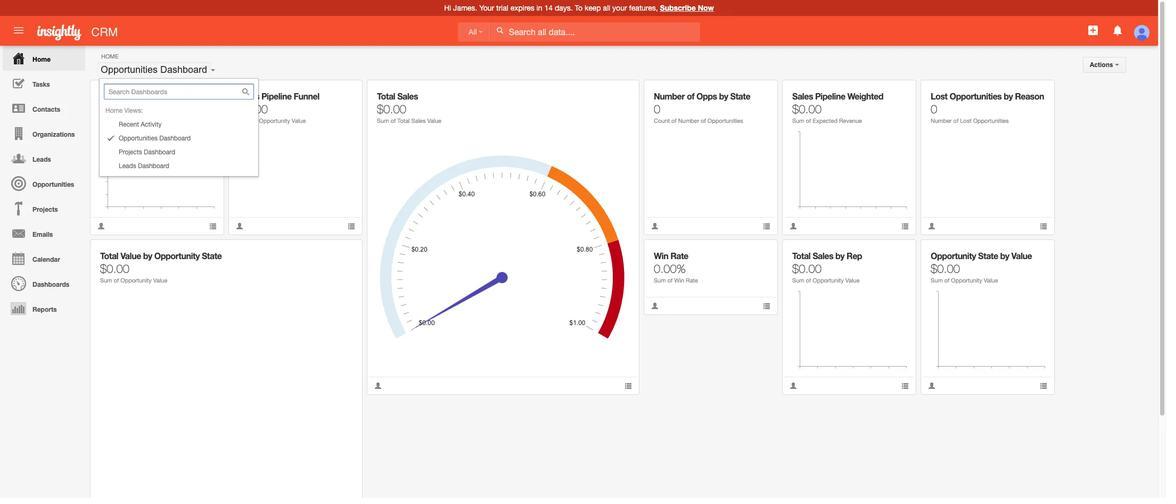 Task type: locate. For each thing, give the bounding box(es) containing it.
0 horizontal spatial lost
[[931, 91, 948, 101]]

home link
[[3, 46, 85, 71]]

$0.00 down total sales by rep link
[[793, 262, 822, 276]]

total for state
[[100, 251, 118, 261]]

reports link
[[3, 296, 85, 321]]

of down total sales link
[[391, 118, 396, 124]]

0 horizontal spatial 0
[[654, 102, 661, 116]]

wrench image for total sales
[[617, 88, 625, 95]]

sum inside the total sales by rep $0.00 sum of opportunity value
[[793, 278, 805, 284]]

recent
[[119, 121, 139, 128]]

0 horizontal spatial pipeline
[[262, 91, 292, 101]]

of inside the total sales by rep $0.00 sum of opportunity value
[[807, 278, 812, 284]]

opportunities
[[101, 64, 158, 75], [950, 91, 1002, 101], [708, 118, 744, 124], [974, 118, 1009, 124], [119, 135, 158, 142], [33, 181, 74, 189]]

total for $0.00
[[793, 251, 811, 261]]

white image
[[497, 27, 504, 34]]

emails
[[33, 231, 53, 239]]

state
[[731, 91, 751, 101], [202, 251, 222, 261], [979, 251, 999, 261]]

list image for top sales reps
[[209, 223, 217, 230]]

reason
[[1016, 91, 1045, 101]]

value inside the total sales by rep $0.00 sum of opportunity value
[[846, 278, 860, 284]]

$0.00 up average
[[100, 102, 130, 116]]

opportunities dashboard down the activity
[[119, 135, 191, 142]]

0 horizontal spatial leads
[[33, 156, 51, 164]]

of
[[687, 91, 695, 101], [252, 118, 258, 124], [391, 118, 396, 124], [672, 118, 677, 124], [701, 118, 706, 124], [807, 118, 812, 124], [954, 118, 959, 124], [114, 278, 119, 284], [668, 278, 673, 284], [807, 278, 812, 284], [945, 278, 950, 284]]

wrench image
[[340, 88, 348, 95], [617, 88, 625, 95], [894, 88, 902, 95], [1033, 88, 1040, 95], [340, 248, 348, 255], [894, 248, 902, 255]]

of down 'opportunity state by value' link
[[945, 278, 950, 284]]

1 pipeline from the left
[[262, 91, 292, 101]]

number
[[654, 91, 685, 101], [679, 118, 700, 124], [931, 118, 952, 124]]

rate up 0.00% on the bottom right
[[671, 251, 689, 261]]

of inside opportunity state by value $0.00 sum of opportunity value
[[945, 278, 950, 284]]

total sales by rep link
[[793, 251, 863, 261]]

Search all data.... text field
[[491, 22, 701, 42]]

by inside lost opportunities by reason 0 number of lost opportunities
[[1004, 91, 1014, 101]]

tasks link
[[3, 71, 85, 96]]

total inside total value by opportunity state $0.00 sum of opportunity value
[[100, 251, 118, 261]]

list image for user icon associated with sum
[[625, 383, 632, 390]]

opportunity
[[259, 118, 290, 124], [154, 251, 200, 261], [931, 251, 977, 261], [121, 278, 152, 284], [813, 278, 844, 284], [952, 278, 983, 284]]

user image for $0.00
[[790, 223, 798, 230]]

sales inside the total sales by rep $0.00 sum of opportunity value
[[813, 251, 834, 261]]

projects dashboard
[[119, 149, 175, 156]]

$0.00 inside the total sales by rep $0.00 sum of opportunity value
[[793, 262, 822, 276]]

opportunity inside sales pipeline funnel $0.00 sum of opportunity value
[[259, 118, 290, 124]]

sum inside total value by opportunity state $0.00 sum of opportunity value
[[100, 278, 112, 284]]

0 horizontal spatial projects
[[33, 206, 58, 214]]

opportunities dashboard up reps
[[101, 64, 207, 75]]

wrench image for sales pipeline weighted
[[894, 88, 902, 95]]

features,
[[630, 4, 658, 12]]

by inside number of opps by state 0 count of number of opportunities
[[720, 91, 729, 101]]

list image for opportunity state by value
[[1041, 383, 1048, 390]]

sum
[[239, 118, 251, 124], [377, 118, 389, 124], [793, 118, 805, 124], [100, 278, 112, 284], [654, 278, 666, 284], [793, 278, 805, 284], [931, 278, 943, 284]]

rep
[[847, 251, 863, 261]]

number down the lost opportunities by reason link
[[931, 118, 952, 124]]

0
[[654, 102, 661, 116], [931, 102, 938, 116]]

crm
[[91, 26, 118, 39]]

user image
[[790, 223, 798, 230], [652, 303, 659, 310], [375, 383, 382, 390], [790, 383, 798, 390], [929, 383, 936, 390]]

2 horizontal spatial state
[[979, 251, 999, 261]]

projects up the leads dashboard
[[119, 149, 142, 156]]

$0.00 inside opportunity state by value $0.00 sum of opportunity value
[[931, 262, 961, 276]]

home up tasks link
[[33, 55, 51, 63]]

user image for value
[[929, 383, 936, 390]]

leads
[[33, 156, 51, 164], [119, 163, 136, 170]]

dashboard up the leads dashboard
[[144, 149, 175, 156]]

projects up emails link
[[33, 206, 58, 214]]

projects link
[[3, 196, 85, 221]]

views:
[[124, 107, 143, 115]]

dashboard for opportunities dashboard button
[[160, 64, 207, 75]]

total inside the total sales by rep $0.00 sum of opportunity value
[[793, 251, 811, 261]]

$0.00 down total sales link
[[377, 102, 407, 116]]

2 user image from the left
[[236, 223, 244, 230]]

opportunities inside number of opps by state 0 count of number of opportunities
[[708, 118, 744, 124]]

win up 0.00% on the bottom right
[[654, 251, 669, 261]]

user image
[[98, 223, 105, 230], [236, 223, 244, 230], [652, 223, 659, 230], [929, 223, 936, 230]]

0 vertical spatial opportunities dashboard
[[101, 64, 207, 75]]

list image for 2nd user image
[[348, 223, 355, 230]]

sales inside sales pipeline funnel $0.00 sum of opportunity value
[[239, 91, 259, 101]]

pipeline left funnel
[[262, 91, 292, 101]]

0 horizontal spatial win
[[654, 251, 669, 261]]

of down total value by opportunity state link
[[114, 278, 119, 284]]

sales pipeline funnel link
[[239, 91, 320, 101]]

value inside total sales $0.00 sum of total sales value
[[428, 118, 442, 124]]

$0.00 down total value by opportunity state link
[[100, 262, 130, 276]]

of down sales pipeline funnel "link" at the left top
[[252, 118, 258, 124]]

dashboard up "search dashboards" text box
[[160, 64, 207, 75]]

list image
[[209, 223, 217, 230], [764, 223, 771, 230], [902, 223, 910, 230], [902, 383, 910, 390], [1041, 383, 1048, 390]]

pipeline inside the sales pipeline weighted $0.00 sum of expected revenue
[[816, 91, 846, 101]]

number of opps by state 0 count of number of opportunities
[[654, 91, 751, 124]]

rate down win rate "link"
[[686, 278, 699, 284]]

win
[[654, 251, 669, 261], [675, 278, 685, 284]]

2 0 from the left
[[931, 102, 938, 116]]

value
[[292, 118, 306, 124], [428, 118, 442, 124], [121, 251, 141, 261], [1012, 251, 1033, 261], [153, 278, 168, 284], [846, 278, 860, 284], [985, 278, 999, 284]]

1 horizontal spatial leads
[[119, 163, 136, 170]]

now
[[698, 3, 715, 12]]

by
[[720, 91, 729, 101], [1004, 91, 1014, 101], [143, 251, 152, 261], [836, 251, 845, 261], [1001, 251, 1010, 261]]

opps
[[697, 91, 718, 101]]

of inside win rate 0.00% sum of win rate
[[668, 278, 673, 284]]

dashboards link
[[3, 271, 85, 296]]

1 horizontal spatial state
[[731, 91, 751, 101]]

by for lost opportunities by reason
[[1004, 91, 1014, 101]]

2 pipeline from the left
[[816, 91, 846, 101]]

leads up opportunities link
[[33, 156, 51, 164]]

sales inside the sales pipeline weighted $0.00 sum of expected revenue
[[793, 91, 814, 101]]

list image for sales pipeline weighted
[[902, 223, 910, 230]]

subscribe
[[661, 3, 696, 12]]

list image
[[348, 223, 355, 230], [1041, 223, 1048, 230], [764, 303, 771, 310], [625, 383, 632, 390]]

sum inside the sales pipeline weighted $0.00 sum of expected revenue
[[793, 118, 805, 124]]

dashboard inside button
[[160, 64, 207, 75]]

of inside total value by opportunity state $0.00 sum of opportunity value
[[114, 278, 119, 284]]

1 horizontal spatial pipeline
[[816, 91, 846, 101]]

opportunities dashboard link
[[100, 132, 258, 145]]

1 0 from the left
[[654, 102, 661, 116]]

of right count
[[672, 118, 677, 124]]

dashboard down projects dashboard
[[138, 163, 169, 170]]

home
[[101, 53, 119, 60], [33, 55, 51, 63], [106, 107, 123, 115]]

top sales reps link
[[100, 91, 159, 101]]

wrench image
[[756, 88, 763, 95], [756, 248, 763, 255], [1033, 248, 1040, 255]]

$0.00 down sales pipeline funnel "link" at the left top
[[239, 102, 268, 116]]

top
[[100, 91, 114, 101]]

state inside total value by opportunity state $0.00 sum of opportunity value
[[202, 251, 222, 261]]

all link
[[458, 22, 490, 42]]

state inside number of opps by state 0 count of number of opportunities
[[731, 91, 751, 101]]

lost
[[931, 91, 948, 101], [961, 118, 972, 124]]

pipeline inside sales pipeline funnel $0.00 sum of opportunity value
[[262, 91, 292, 101]]

$0.00 inside sales pipeline funnel $0.00 sum of opportunity value
[[239, 102, 268, 116]]

1 horizontal spatial projects
[[119, 149, 142, 156]]

sum inside total sales $0.00 sum of total sales value
[[377, 118, 389, 124]]

total
[[377, 91, 395, 101], [398, 118, 410, 124], [100, 251, 118, 261], [793, 251, 811, 261]]

opportunities dashboard button
[[97, 62, 211, 78]]

of down total sales by rep link
[[807, 278, 812, 284]]

by inside opportunity state by value $0.00 sum of opportunity value
[[1001, 251, 1010, 261]]

$0.00 inside total value by opportunity state $0.00 sum of opportunity value
[[100, 262, 130, 276]]

calendar link
[[3, 246, 85, 271]]

wrench image for user icon related to value
[[1033, 248, 1040, 255]]

to
[[575, 4, 583, 12]]

leads for leads
[[33, 156, 51, 164]]

navigation
[[0, 46, 85, 321]]

rate
[[671, 251, 689, 261], [686, 278, 699, 284]]

1 horizontal spatial 0
[[931, 102, 938, 116]]

$0.00
[[100, 102, 130, 116], [239, 102, 268, 116], [377, 102, 407, 116], [793, 102, 822, 116], [100, 262, 130, 276], [793, 262, 822, 276], [931, 262, 961, 276]]

1 horizontal spatial win
[[675, 278, 685, 284]]

1 vertical spatial win
[[675, 278, 685, 284]]

projects
[[119, 149, 142, 156], [33, 206, 58, 214]]

notifications image
[[1112, 24, 1125, 37]]

expires
[[511, 4, 535, 12]]

tasks
[[33, 80, 50, 88]]

total value by opportunity state $0.00 sum of opportunity value
[[100, 251, 222, 284]]

1 user image from the left
[[98, 223, 105, 230]]

of left expected
[[807, 118, 812, 124]]

0 horizontal spatial state
[[202, 251, 222, 261]]

0 vertical spatial projects
[[119, 149, 142, 156]]

state for 0
[[731, 91, 751, 101]]

opportunities dashboard
[[101, 64, 207, 75], [119, 135, 191, 142]]

0 vertical spatial lost
[[931, 91, 948, 101]]

1 horizontal spatial lost
[[961, 118, 972, 124]]

$0.00 down 'opportunity state by value' link
[[931, 262, 961, 276]]

leads down projects dashboard
[[119, 163, 136, 170]]

pipeline
[[262, 91, 292, 101], [816, 91, 846, 101]]

dashboard down recent activity link
[[159, 135, 191, 142]]

number right count
[[679, 118, 700, 124]]

by for opportunity state by value
[[1001, 251, 1010, 261]]

win down 0.00% on the bottom right
[[675, 278, 685, 284]]

wrench image for sales pipeline funnel
[[340, 88, 348, 95]]

dashboard for leads dashboard link
[[138, 163, 169, 170]]

1 vertical spatial opportunities dashboard
[[119, 135, 191, 142]]

dashboard
[[160, 64, 207, 75], [159, 135, 191, 142], [144, 149, 175, 156], [138, 163, 169, 170]]

$0.00 inside the sales pipeline weighted $0.00 sum of expected revenue
[[793, 102, 822, 116]]

leads link
[[3, 146, 85, 171]]

pipeline up expected
[[816, 91, 846, 101]]

$0.00 up expected
[[793, 102, 822, 116]]

1 vertical spatial lost
[[961, 118, 972, 124]]

of down the lost opportunities by reason link
[[954, 118, 959, 124]]

by inside the total sales by rep $0.00 sum of opportunity value
[[836, 251, 845, 261]]

by inside total value by opportunity state $0.00 sum of opportunity value
[[143, 251, 152, 261]]

of down 0.00% on the bottom right
[[668, 278, 673, 284]]

leads dashboard link
[[100, 159, 258, 173]]

hi james. your trial expires in 14 days. to keep all your features, subscribe now
[[444, 3, 715, 12]]

sales
[[116, 91, 137, 101], [239, 91, 259, 101], [398, 91, 418, 101], [793, 91, 814, 101], [123, 118, 138, 124], [412, 118, 426, 124], [813, 251, 834, 261]]

opportunities dashboard inside button
[[101, 64, 207, 75]]

1 vertical spatial projects
[[33, 206, 58, 214]]

4 user image from the left
[[929, 223, 936, 230]]

by for total value by opportunity state
[[143, 251, 152, 261]]

sales pipeline funnel $0.00 sum of opportunity value
[[239, 91, 320, 124]]

list image for 1st user image from right
[[1041, 223, 1048, 230]]

user image for rep
[[790, 383, 798, 390]]

win rate 0.00% sum of win rate
[[654, 251, 699, 284]]

3 user image from the left
[[652, 223, 659, 230]]



Task type: describe. For each thing, give the bounding box(es) containing it.
win rate link
[[654, 251, 689, 261]]

Search Dashboards text field
[[104, 84, 254, 100]]

recent activity
[[119, 121, 162, 128]]

all
[[469, 28, 477, 36]]

total sales by rep $0.00 sum of opportunity value
[[793, 251, 863, 284]]

opportunities link
[[3, 171, 85, 196]]

home views:
[[106, 107, 143, 115]]

contacts
[[33, 106, 60, 113]]

subscribe now link
[[661, 3, 715, 12]]

pipeline for funnel
[[262, 91, 292, 101]]

total for of
[[377, 91, 395, 101]]

actions button
[[1084, 57, 1127, 73]]

wrench image for total sales by rep
[[894, 248, 902, 255]]

in
[[537, 4, 543, 12]]

top sales reps $0.00 average sales size
[[100, 91, 159, 124]]

0 inside lost opportunities by reason 0 number of lost opportunities
[[931, 102, 938, 116]]

lost opportunities by reason 0 number of lost opportunities
[[931, 91, 1045, 124]]

sales pipeline weighted link
[[793, 91, 884, 101]]

recent activity link
[[100, 118, 258, 132]]

number of opps by state link
[[654, 91, 751, 101]]

0 inside number of opps by state 0 count of number of opportunities
[[654, 102, 661, 116]]

count
[[654, 118, 670, 124]]

state for $0.00
[[202, 251, 222, 261]]

reps
[[139, 91, 159, 101]]

calendar
[[33, 256, 60, 264]]

sum inside opportunity state by value $0.00 sum of opportunity value
[[931, 278, 943, 284]]

user image for sum
[[375, 383, 382, 390]]

0 vertical spatial rate
[[671, 251, 689, 261]]

of down number of opps by state link
[[701, 118, 706, 124]]

weighted
[[848, 91, 884, 101]]

0.00%
[[654, 262, 686, 276]]

activity
[[141, 121, 162, 128]]

leads for leads dashboard
[[119, 163, 136, 170]]

lost opportunities by reason link
[[931, 91, 1045, 101]]

james.
[[454, 4, 478, 12]]

leads dashboard
[[119, 163, 169, 170]]

sum inside sales pipeline funnel $0.00 sum of opportunity value
[[239, 118, 251, 124]]

opportunity state by value link
[[931, 251, 1033, 261]]

of inside sales pipeline funnel $0.00 sum of opportunity value
[[252, 118, 258, 124]]

expected
[[813, 118, 838, 124]]

of left opps
[[687, 91, 695, 101]]

organizations
[[33, 131, 75, 139]]

emails link
[[3, 221, 85, 246]]

navigation containing home
[[0, 46, 85, 321]]

total sales link
[[377, 91, 418, 101]]

opportunities dashboard for opportunities dashboard button
[[101, 64, 207, 75]]

sales pipeline weighted $0.00 sum of expected revenue
[[793, 91, 884, 124]]

of inside the sales pipeline weighted $0.00 sum of expected revenue
[[807, 118, 812, 124]]

14
[[545, 4, 553, 12]]

dashboard for projects dashboard link
[[144, 149, 175, 156]]

1 vertical spatial rate
[[686, 278, 699, 284]]

opportunities dashboard for opportunities dashboard link
[[119, 135, 191, 142]]

hi
[[444, 4, 451, 12]]

trial
[[497, 4, 509, 12]]

total value by opportunity state link
[[100, 251, 222, 261]]

state inside opportunity state by value $0.00 sum of opportunity value
[[979, 251, 999, 261]]

organizations link
[[3, 121, 85, 146]]

number up count
[[654, 91, 685, 101]]

projects for projects
[[33, 206, 58, 214]]

average
[[100, 118, 122, 124]]

wrench image for 2nd user image from right
[[756, 88, 763, 95]]

projects for projects dashboard
[[119, 149, 142, 156]]

number inside lost opportunities by reason 0 number of lost opportunities
[[931, 118, 952, 124]]

your
[[480, 4, 495, 12]]

sum inside win rate 0.00% sum of win rate
[[654, 278, 666, 284]]

contacts link
[[3, 96, 85, 121]]

home down crm
[[101, 53, 119, 60]]

dashboard for opportunities dashboard link
[[159, 135, 191, 142]]

$0.00 inside total sales $0.00 sum of total sales value
[[377, 102, 407, 116]]

value inside sales pipeline funnel $0.00 sum of opportunity value
[[292, 118, 306, 124]]

home views: link
[[86, 104, 258, 118]]

opportunity state by value $0.00 sum of opportunity value
[[931, 251, 1033, 284]]

pipeline for weighted
[[816, 91, 846, 101]]

your
[[613, 4, 627, 12]]

home up average
[[106, 107, 123, 115]]

size
[[139, 118, 150, 124]]

$0.00 inside top sales reps $0.00 average sales size
[[100, 102, 130, 116]]

funnel
[[294, 91, 320, 101]]

dashboards
[[33, 281, 69, 289]]

reports
[[33, 306, 57, 314]]

opportunity inside the total sales by rep $0.00 sum of opportunity value
[[813, 278, 844, 284]]

opportunities inside button
[[101, 64, 158, 75]]

total sales $0.00 sum of total sales value
[[377, 91, 442, 124]]

of inside total sales $0.00 sum of total sales value
[[391, 118, 396, 124]]

by for total sales by rep
[[836, 251, 845, 261]]

wrench image for total value by opportunity state
[[340, 248, 348, 255]]

all
[[603, 4, 611, 12]]

actions
[[1091, 61, 1116, 69]]

of inside lost opportunities by reason 0 number of lost opportunities
[[954, 118, 959, 124]]

list image for total sales by rep
[[902, 383, 910, 390]]

projects dashboard link
[[100, 145, 258, 159]]

revenue
[[840, 118, 863, 124]]

keep
[[585, 4, 601, 12]]

0 vertical spatial win
[[654, 251, 669, 261]]

days.
[[555, 4, 573, 12]]



Task type: vqa. For each thing, say whether or not it's contained in the screenshot.


